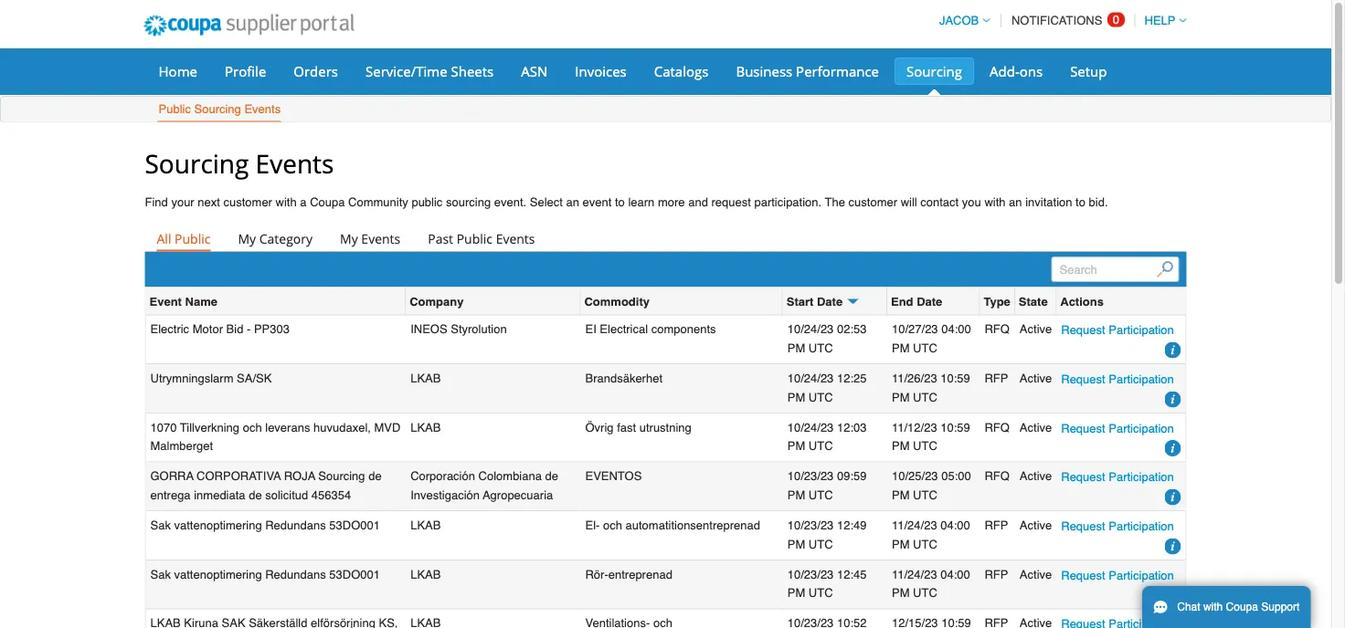 Task type: describe. For each thing, give the bounding box(es) containing it.
10/23/23 for 10/23/23 12:49 pm utc
[[788, 519, 834, 533]]

utrymningslarm sa/sk
[[150, 372, 272, 385]]

övrig fast utrustning
[[585, 421, 692, 434]]

eventos
[[585, 470, 642, 483]]

styrolution
[[451, 323, 507, 336]]

utc inside 11/26/23 10:59 pm utc
[[913, 391, 938, 404]]

category
[[259, 230, 313, 247]]

sourcing inside gorra corporativa roja sourcing de entrega inmediata de solicitud 456354
[[318, 470, 365, 483]]

11/24/23 04:00 pm utc for 12:45
[[892, 568, 970, 601]]

1 lkab from the top
[[411, 372, 441, 385]]

request participation for 12:49
[[1061, 520, 1174, 534]]

1 horizontal spatial with
[[985, 196, 1006, 209]]

service/time
[[366, 62, 448, 80]]

sak vattenoptimering redundans 53do001 for rör-entreprenad
[[150, 568, 380, 582]]

home link
[[147, 58, 209, 85]]

orders
[[294, 62, 338, 80]]

all
[[157, 230, 171, 247]]

sa/sk
[[237, 372, 272, 385]]

name
[[185, 295, 217, 308]]

request participation for 09:59
[[1061, 471, 1174, 484]]

10/24/23 02:53 pm utc
[[788, 323, 867, 355]]

utc inside 10/23/23 12:45 pm utc
[[809, 587, 833, 601]]

event name
[[149, 295, 217, 308]]

sourcing up next
[[145, 146, 249, 181]]

utc inside '11/12/23 10:59 pm utc'
[[913, 440, 938, 453]]

start date button
[[787, 292, 859, 311]]

brandsäkerhet
[[585, 372, 663, 385]]

Search text field
[[1052, 257, 1180, 282]]

entrega
[[150, 489, 191, 502]]

1 vertical spatial och
[[603, 519, 622, 533]]

sourcing events
[[145, 146, 334, 181]]

company
[[410, 295, 464, 308]]

setup link
[[1059, 58, 1119, 85]]

public for past
[[457, 230, 493, 247]]

ineos styrolution
[[411, 323, 507, 336]]

pm inside 10/24/23 12:25 pm utc
[[788, 391, 805, 404]]

end date
[[891, 295, 943, 308]]

my for my events
[[340, 230, 358, 247]]

10/24/23 for 10/24/23 12:03 pm utc
[[788, 421, 834, 434]]

date for start date
[[817, 295, 843, 308]]

request participation button for 12:49
[[1061, 517, 1174, 536]]

active for 10/24/23 02:53 pm utc
[[1020, 323, 1052, 336]]

all public link
[[145, 226, 222, 251]]

next
[[198, 196, 220, 209]]

start
[[787, 295, 814, 308]]

public for all
[[175, 230, 211, 247]]

asn
[[521, 62, 548, 80]]

my events
[[340, 230, 401, 247]]

de inside corporación colombiana de investigación agropecuaria
[[545, 470, 558, 483]]

och inside 1070 tillverkning och leverans huvudaxel, mvd malmberget
[[243, 421, 262, 434]]

utc inside 10/24/23 02:53 pm utc
[[809, 342, 833, 355]]

sourcing
[[446, 196, 491, 209]]

request
[[712, 196, 751, 209]]

service/time sheets link
[[354, 58, 506, 85]]

help
[[1145, 14, 1176, 27]]

utc inside 10/23/23 12:49 pm utc
[[809, 538, 833, 552]]

automatitionsentreprenad
[[626, 519, 760, 533]]

mvd
[[374, 421, 401, 434]]

past public events link
[[416, 226, 547, 251]]

11/24/23 for 12:45
[[892, 568, 937, 582]]

motor
[[193, 323, 223, 336]]

1 an from the left
[[566, 196, 579, 209]]

10/23/23 12:49 pm utc
[[788, 519, 867, 552]]

asn link
[[509, 58, 560, 85]]

public sourcing events
[[159, 102, 281, 116]]

vattenoptimering for rör-entreprenad
[[174, 568, 262, 582]]

request for 02:53
[[1061, 324, 1106, 337]]

request for 09:59
[[1061, 471, 1106, 484]]

sourcing inside 'link'
[[907, 62, 962, 80]]

solicitud
[[265, 489, 308, 502]]

request for 12:45
[[1061, 569, 1106, 583]]

request participation button for 12:45
[[1061, 566, 1174, 585]]

11/24/23 for 12:49
[[892, 519, 937, 533]]

utc inside 10/27/23 04:00 pm utc
[[913, 342, 938, 355]]

utrymningslarm
[[150, 372, 234, 385]]

02:53
[[837, 323, 867, 336]]

you
[[962, 196, 981, 209]]

leverans
[[265, 421, 310, 434]]

10/24/23 for 10/24/23 12:25 pm utc
[[788, 372, 834, 385]]

pm inside 10/25/23 05:00 pm utc
[[892, 489, 910, 502]]

active for 10/23/23 12:45 pm utc
[[1020, 568, 1052, 582]]

start date
[[787, 295, 843, 308]]

invoices link
[[563, 58, 639, 85]]

04:00 for 10/23/23 12:45 pm utc
[[941, 568, 970, 582]]

10/27/23
[[892, 323, 938, 336]]

events down community
[[361, 230, 401, 247]]

support
[[1262, 601, 1300, 614]]

actions
[[1061, 295, 1104, 308]]

events down event.
[[496, 230, 535, 247]]

your
[[171, 196, 194, 209]]

catalogs link
[[642, 58, 721, 85]]

setup
[[1070, 62, 1107, 80]]

11/24/23 04:00 pm utc for 12:49
[[892, 519, 970, 552]]

performance
[[796, 62, 879, 80]]

find
[[145, 196, 168, 209]]

-
[[247, 323, 251, 336]]

gorra corporativa roja sourcing de entrega inmediata de solicitud 456354
[[150, 470, 382, 502]]

participation for 12:45
[[1109, 569, 1174, 583]]

my category link
[[226, 226, 325, 251]]

utrustning
[[640, 421, 692, 434]]

pm inside 10/23/23 12:45 pm utc
[[788, 587, 805, 601]]

pm inside 11/26/23 10:59 pm utc
[[892, 391, 910, 404]]

rfp for 10/23/23 12:49 pm utc
[[985, 519, 1009, 533]]

tab list containing all public
[[145, 226, 1187, 251]]

10/23/23 09:59 pm utc
[[788, 470, 867, 502]]

1070 tillverkning och leverans huvudaxel, mvd malmberget
[[150, 421, 401, 453]]

contact
[[921, 196, 959, 209]]

rör-entreprenad
[[585, 568, 673, 582]]

type state
[[984, 295, 1048, 308]]

bid
[[226, 323, 243, 336]]

10:59 for 11/26/23 10:59 pm utc
[[941, 372, 970, 385]]

electrical
[[600, 323, 648, 336]]

rfq for 04:00
[[985, 323, 1010, 336]]

state button
[[1019, 292, 1048, 311]]

chat with coupa support button
[[1143, 587, 1311, 629]]

456354
[[312, 489, 351, 502]]

electric
[[150, 323, 189, 336]]

request for 12:49
[[1061, 520, 1106, 534]]

catalogs
[[654, 62, 709, 80]]

commodity
[[584, 295, 650, 308]]

rfp for 10/23/23 12:45 pm utc
[[985, 568, 1009, 582]]

11/12/23 10:59 pm utc
[[892, 421, 970, 453]]

active for 10/23/23 09:59 pm utc
[[1020, 470, 1052, 483]]

inmediata
[[194, 489, 245, 502]]

10/25/23
[[892, 470, 938, 483]]

type
[[984, 295, 1011, 308]]

active for 10/24/23 12:25 pm utc
[[1020, 372, 1052, 385]]

request participation button for 12:25
[[1061, 370, 1174, 389]]

my for my category
[[238, 230, 256, 247]]

jacob link
[[931, 14, 990, 27]]

pm right 10/23/23 12:45 pm utc
[[892, 587, 910, 601]]

invitation
[[1026, 196, 1073, 209]]

search image
[[1157, 261, 1174, 278]]

0 horizontal spatial with
[[276, 196, 297, 209]]

agropecuaria
[[483, 489, 553, 502]]

1070
[[150, 421, 177, 434]]



Task type: locate. For each thing, give the bounding box(es) containing it.
to left bid.
[[1076, 196, 1086, 209]]

4 participation from the top
[[1109, 471, 1174, 484]]

0 horizontal spatial to
[[615, 196, 625, 209]]

10:59 for 11/12/23 10:59 pm utc
[[941, 421, 970, 434]]

0 horizontal spatial my
[[238, 230, 256, 247]]

04:00 for 10/24/23 02:53 pm utc
[[942, 323, 971, 336]]

0 horizontal spatial an
[[566, 196, 579, 209]]

participation.
[[754, 196, 822, 209]]

roja
[[284, 470, 315, 483]]

10/24/23 down start date
[[788, 323, 834, 336]]

request participation for 12:25
[[1061, 373, 1174, 386]]

pm up 10/23/23 12:45 pm utc
[[788, 538, 805, 552]]

ineos
[[411, 323, 448, 336]]

0 horizontal spatial de
[[249, 489, 262, 502]]

2 to from the left
[[1076, 196, 1086, 209]]

utc inside 10/25/23 05:00 pm utc
[[913, 489, 938, 502]]

2 rfq from the top
[[985, 421, 1010, 434]]

1 vertical spatial coupa
[[1226, 601, 1259, 614]]

2 10/23/23 from the top
[[788, 519, 834, 533]]

profile
[[225, 62, 266, 80]]

notifications
[[1012, 14, 1103, 27]]

request participation for 12:03
[[1061, 422, 1174, 435]]

2 vertical spatial rfq
[[985, 470, 1010, 483]]

11/12/23
[[892, 421, 937, 434]]

rfp for 10/24/23 12:25 pm utc
[[985, 372, 1009, 385]]

10/24/23 inside 10/24/23 02:53 pm utc
[[788, 323, 834, 336]]

date for end date
[[917, 295, 943, 308]]

10/24/23 inside 10/24/23 12:25 pm utc
[[788, 372, 834, 385]]

2 sak vattenoptimering redundans 53do001 from the top
[[150, 568, 380, 582]]

my down community
[[340, 230, 358, 247]]

4 active from the top
[[1020, 470, 1052, 483]]

home
[[159, 62, 197, 80]]

sourcing
[[907, 62, 962, 80], [194, 102, 241, 116], [145, 146, 249, 181], [318, 470, 365, 483]]

2 request from the top
[[1061, 373, 1106, 386]]

2 redundans from the top
[[265, 568, 326, 582]]

corporación
[[411, 470, 475, 483]]

1 vertical spatial 11/24/23
[[892, 568, 937, 582]]

public right all
[[175, 230, 211, 247]]

0 horizontal spatial coupa
[[310, 196, 345, 209]]

0 horizontal spatial date
[[817, 295, 843, 308]]

0 vertical spatial rfq
[[985, 323, 1010, 336]]

10/23/23 for 10/23/23 09:59 pm utc
[[788, 470, 834, 483]]

business performance link
[[724, 58, 891, 85]]

10/23/23
[[788, 470, 834, 483], [788, 519, 834, 533], [788, 568, 834, 582]]

1 vertical spatial rfp
[[985, 519, 1009, 533]]

10:59 right 11/12/23
[[941, 421, 970, 434]]

pm down the '10/27/23'
[[892, 342, 910, 355]]

rfq down type button at the right top of page
[[985, 323, 1010, 336]]

request for 12:25
[[1061, 373, 1106, 386]]

pm inside 10/24/23 02:53 pm utc
[[788, 342, 805, 355]]

rfq for 05:00
[[985, 470, 1010, 483]]

coupa supplier portal image
[[131, 3, 367, 48]]

active for 10/24/23 12:03 pm utc
[[1020, 421, 1052, 434]]

1 vattenoptimering from the top
[[174, 519, 262, 533]]

pm up the '10/24/23 12:03 pm utc'
[[788, 391, 805, 404]]

2 active from the top
[[1020, 372, 1052, 385]]

1 10:59 from the top
[[941, 372, 970, 385]]

state
[[1019, 295, 1048, 308]]

with right you
[[985, 196, 1006, 209]]

0 vertical spatial och
[[243, 421, 262, 434]]

2 customer from the left
[[849, 196, 898, 209]]

2 vertical spatial 10/24/23
[[788, 421, 834, 434]]

navigation containing notifications 0
[[931, 3, 1187, 38]]

more
[[658, 196, 685, 209]]

11/24/23 down 10/25/23 05:00 pm utc
[[892, 519, 937, 533]]

1 vertical spatial 04:00
[[941, 519, 970, 533]]

1 rfq from the top
[[985, 323, 1010, 336]]

customer left the will
[[849, 196, 898, 209]]

0 vertical spatial sak
[[150, 519, 171, 533]]

5 request from the top
[[1061, 520, 1106, 534]]

1 11/24/23 from the top
[[892, 519, 937, 533]]

2 horizontal spatial de
[[545, 470, 558, 483]]

my left category
[[238, 230, 256, 247]]

2 rfp from the top
[[985, 519, 1009, 533]]

coupa left support
[[1226, 601, 1259, 614]]

pm inside the '10/24/23 12:03 pm utc'
[[788, 440, 805, 453]]

3 participation from the top
[[1109, 422, 1174, 435]]

tab list
[[145, 226, 1187, 251]]

3 request participation button from the top
[[1061, 419, 1174, 438]]

0 vertical spatial 10/24/23
[[788, 323, 834, 336]]

lkab for rör-
[[411, 568, 441, 582]]

will
[[901, 196, 917, 209]]

1 vertical spatial 10:59
[[941, 421, 970, 434]]

2 53do001 from the top
[[329, 568, 380, 582]]

10:59 inside 11/26/23 10:59 pm utc
[[941, 372, 970, 385]]

0 vertical spatial redundans
[[265, 519, 326, 533]]

sak for el- och automatitionsentreprenad
[[150, 519, 171, 533]]

components
[[651, 323, 716, 336]]

request participation button for 09:59
[[1061, 468, 1174, 487]]

event.
[[494, 196, 527, 209]]

6 active from the top
[[1020, 568, 1052, 582]]

lkab for el-
[[411, 519, 441, 533]]

0 horizontal spatial och
[[243, 421, 262, 434]]

navigation
[[931, 3, 1187, 38]]

11/26/23
[[892, 372, 937, 385]]

och right the "el-"
[[603, 519, 622, 533]]

end
[[891, 295, 914, 308]]

events
[[244, 102, 281, 116], [256, 146, 334, 181], [361, 230, 401, 247], [496, 230, 535, 247]]

my events link
[[328, 226, 412, 251]]

2 vertical spatial 10/23/23
[[788, 568, 834, 582]]

2 vertical spatial rfp
[[985, 568, 1009, 582]]

och
[[243, 421, 262, 434], [603, 519, 622, 533]]

electric motor bid - pp303
[[150, 323, 290, 336]]

5 request participation button from the top
[[1061, 517, 1174, 536]]

2 my from the left
[[340, 230, 358, 247]]

1 vertical spatial 10/23/23
[[788, 519, 834, 533]]

participation for 12:03
[[1109, 422, 1174, 435]]

1 date from the left
[[817, 295, 843, 308]]

huvudaxel,
[[314, 421, 371, 434]]

public right "past"
[[457, 230, 493, 247]]

actions button
[[1061, 292, 1104, 311]]

1 horizontal spatial date
[[917, 295, 943, 308]]

malmberget
[[150, 440, 213, 453]]

2 date from the left
[[917, 295, 943, 308]]

coupa inside button
[[1226, 601, 1259, 614]]

events down profile link on the left of page
[[244, 102, 281, 116]]

public down home "link"
[[159, 102, 191, 116]]

request participation
[[1061, 324, 1174, 337], [1061, 373, 1174, 386], [1061, 422, 1174, 435], [1061, 471, 1174, 484], [1061, 520, 1174, 534], [1061, 569, 1174, 583]]

business performance
[[736, 62, 879, 80]]

1 horizontal spatial och
[[603, 519, 622, 533]]

0 vertical spatial 53do001
[[329, 519, 380, 533]]

10/24/23 left "12:25"
[[788, 372, 834, 385]]

participation for 09:59
[[1109, 471, 1174, 484]]

1 horizontal spatial to
[[1076, 196, 1086, 209]]

0
[[1113, 13, 1120, 27]]

lkab for övrig
[[411, 421, 441, 434]]

1 horizontal spatial de
[[369, 470, 382, 483]]

rfq for 10:59
[[985, 421, 1010, 434]]

pm inside 10/23/23 09:59 pm utc
[[788, 489, 805, 502]]

active for 10/23/23 12:49 pm utc
[[1020, 519, 1052, 533]]

customer right next
[[223, 196, 272, 209]]

event
[[149, 295, 182, 308]]

with left the a
[[276, 196, 297, 209]]

with
[[276, 196, 297, 209], [985, 196, 1006, 209], [1204, 601, 1223, 614]]

jacob
[[940, 14, 979, 27]]

2 10:59 from the top
[[941, 421, 970, 434]]

tillverkning
[[180, 421, 240, 434]]

request for 12:03
[[1061, 422, 1106, 435]]

bid.
[[1089, 196, 1108, 209]]

1 request participation button from the top
[[1061, 321, 1174, 340]]

pm inside '11/12/23 10:59 pm utc'
[[892, 440, 910, 453]]

date right the 'start' on the right of page
[[817, 295, 843, 308]]

past
[[428, 230, 453, 247]]

sak vattenoptimering redundans 53do001 for el- och automatitionsentreprenad
[[150, 519, 380, 533]]

event name button
[[149, 292, 217, 311]]

2 an from the left
[[1009, 196, 1022, 209]]

1 horizontal spatial customer
[[849, 196, 898, 209]]

0 vertical spatial 10/23/23
[[788, 470, 834, 483]]

participation for 02:53
[[1109, 324, 1174, 337]]

1 vertical spatial vattenoptimering
[[174, 568, 262, 582]]

1 request from the top
[[1061, 324, 1106, 337]]

53do001 for rör-entreprenad
[[329, 568, 380, 582]]

5 request participation from the top
[[1061, 520, 1174, 534]]

request participation button
[[1061, 321, 1174, 340], [1061, 370, 1174, 389], [1061, 419, 1174, 438], [1061, 468, 1174, 487], [1061, 517, 1174, 536], [1061, 566, 1174, 585]]

pm down the 'start' on the right of page
[[788, 342, 805, 355]]

1 to from the left
[[615, 196, 625, 209]]

3 request from the top
[[1061, 422, 1106, 435]]

1 redundans from the top
[[265, 519, 326, 533]]

with inside button
[[1204, 601, 1223, 614]]

0 vertical spatial vattenoptimering
[[174, 519, 262, 533]]

my category
[[238, 230, 313, 247]]

1 vertical spatial 11/24/23 04:00 pm utc
[[892, 568, 970, 601]]

6 request from the top
[[1061, 569, 1106, 583]]

request participation for 02:53
[[1061, 324, 1174, 337]]

4 request from the top
[[1061, 471, 1106, 484]]

investigación
[[411, 489, 480, 502]]

profile link
[[213, 58, 278, 85]]

10/23/23 12:45 pm utc
[[788, 568, 867, 601]]

end date button
[[891, 292, 943, 311]]

1 vertical spatial 10/24/23
[[788, 372, 834, 385]]

an left invitation
[[1009, 196, 1022, 209]]

10/24/23 12:25 pm utc
[[788, 372, 867, 404]]

2 vertical spatial 04:00
[[941, 568, 970, 582]]

participation for 12:49
[[1109, 520, 1174, 534]]

pm down 11/26/23
[[892, 391, 910, 404]]

1 sak vattenoptimering redundans 53do001 from the top
[[150, 519, 380, 533]]

pm down 10/25/23 05:00 pm utc
[[892, 538, 910, 552]]

11/24/23 04:00 pm utc right 12:45 at the right of the page
[[892, 568, 970, 601]]

pm down 11/12/23
[[892, 440, 910, 453]]

find your next customer with a coupa community public sourcing event. select an event to learn more and request participation. the customer will contact you with an invitation to bid.
[[145, 196, 1108, 209]]

an left event
[[566, 196, 579, 209]]

10/27/23 04:00 pm utc
[[892, 323, 971, 355]]

4 request participation from the top
[[1061, 471, 1174, 484]]

1 my from the left
[[238, 230, 256, 247]]

10:59 right 11/26/23
[[941, 372, 970, 385]]

vattenoptimering for el- och automatitionsentreprenad
[[174, 519, 262, 533]]

3 lkab from the top
[[411, 519, 441, 533]]

0 vertical spatial coupa
[[310, 196, 345, 209]]

date
[[817, 295, 843, 308], [917, 295, 943, 308]]

3 active from the top
[[1020, 421, 1052, 434]]

11/24/23 04:00 pm utc
[[892, 519, 970, 552], [892, 568, 970, 601]]

1 horizontal spatial coupa
[[1226, 601, 1259, 614]]

10:59 inside '11/12/23 10:59 pm utc'
[[941, 421, 970, 434]]

3 10/23/23 from the top
[[788, 568, 834, 582]]

05:00
[[942, 470, 971, 483]]

6 request participation button from the top
[[1061, 566, 1174, 585]]

rfq right 05:00
[[985, 470, 1010, 483]]

with right chat
[[1204, 601, 1223, 614]]

2 10/24/23 from the top
[[788, 372, 834, 385]]

all public
[[157, 230, 211, 247]]

el- och automatitionsentreprenad
[[585, 519, 760, 533]]

1 horizontal spatial my
[[340, 230, 358, 247]]

to left learn
[[615, 196, 625, 209]]

utc inside the '10/24/23 12:03 pm utc'
[[809, 440, 833, 453]]

10/23/23 for 10/23/23 12:45 pm utc
[[788, 568, 834, 582]]

de up agropecuaria
[[545, 470, 558, 483]]

5 active from the top
[[1020, 519, 1052, 533]]

sourcing down profile link on the left of page
[[194, 102, 241, 116]]

el-
[[585, 519, 600, 533]]

3 10/24/23 from the top
[[788, 421, 834, 434]]

3 rfp from the top
[[985, 568, 1009, 582]]

1 sak from the top
[[150, 519, 171, 533]]

1 10/24/23 from the top
[[788, 323, 834, 336]]

request participation button for 02:53
[[1061, 321, 1174, 340]]

10/24/23 for 10/24/23 02:53 pm utc
[[788, 323, 834, 336]]

3 request participation from the top
[[1061, 422, 1174, 435]]

add-ons
[[990, 62, 1043, 80]]

10/23/23 inside 10/23/23 09:59 pm utc
[[788, 470, 834, 483]]

pm up 10/23/23 09:59 pm utc
[[788, 440, 805, 453]]

pm down 10/23/23 12:49 pm utc
[[788, 587, 805, 601]]

0 vertical spatial rfp
[[985, 372, 1009, 385]]

1 11/24/23 04:00 pm utc from the top
[[892, 519, 970, 552]]

0 vertical spatial 11/24/23
[[892, 519, 937, 533]]

12:45
[[837, 568, 867, 582]]

4 lkab from the top
[[411, 568, 441, 582]]

04:00 for 10/23/23 12:49 pm utc
[[941, 519, 970, 533]]

0 vertical spatial 10:59
[[941, 372, 970, 385]]

6 participation from the top
[[1109, 569, 1174, 583]]

request participation for 12:45
[[1061, 569, 1174, 583]]

rfq right '11/12/23 10:59 pm utc'
[[985, 421, 1010, 434]]

11/24/23 04:00 pm utc down 10/25/23 05:00 pm utc
[[892, 519, 970, 552]]

2 request participation from the top
[[1061, 373, 1174, 386]]

orders link
[[282, 58, 350, 85]]

1 rfp from the top
[[985, 372, 1009, 385]]

chat with coupa support
[[1178, 601, 1300, 614]]

learn
[[628, 196, 655, 209]]

2 participation from the top
[[1109, 373, 1174, 386]]

1 active from the top
[[1020, 323, 1052, 336]]

10/24/23 12:03 pm utc
[[788, 421, 867, 453]]

2 11/24/23 04:00 pm utc from the top
[[892, 568, 970, 601]]

1 horizontal spatial an
[[1009, 196, 1022, 209]]

2 horizontal spatial with
[[1204, 601, 1223, 614]]

1 vertical spatial sak vattenoptimering redundans 53do001
[[150, 568, 380, 582]]

2 sak from the top
[[150, 568, 171, 582]]

request participation button for 12:03
[[1061, 419, 1174, 438]]

ons
[[1020, 62, 1043, 80]]

coupa right the a
[[310, 196, 345, 209]]

2 request participation button from the top
[[1061, 370, 1174, 389]]

add-
[[990, 62, 1020, 80]]

1 10/23/23 from the top
[[788, 470, 834, 483]]

1 vertical spatial redundans
[[265, 568, 326, 582]]

sak for rör-entreprenad
[[150, 568, 171, 582]]

4 request participation button from the top
[[1061, 468, 1174, 487]]

0 vertical spatial 04:00
[[942, 323, 971, 336]]

sourcing down jacob
[[907, 62, 962, 80]]

11/24/23 right 12:45 at the right of the page
[[892, 568, 937, 582]]

pm inside 10/23/23 12:49 pm utc
[[788, 538, 805, 552]]

date right end
[[917, 295, 943, 308]]

utc inside 10/24/23 12:25 pm utc
[[809, 391, 833, 404]]

redundans
[[265, 519, 326, 533], [265, 568, 326, 582]]

1 53do001 from the top
[[329, 519, 380, 533]]

pm down 10/25/23
[[892, 489, 910, 502]]

ei
[[585, 323, 597, 336]]

11/26/23 10:59 pm utc
[[892, 372, 970, 404]]

2 lkab from the top
[[411, 421, 441, 434]]

10/23/23 left 12:45 at the right of the page
[[788, 568, 834, 582]]

1 vertical spatial 53do001
[[329, 568, 380, 582]]

colombiana
[[479, 470, 542, 483]]

1 customer from the left
[[223, 196, 272, 209]]

sourcing up "456354"
[[318, 470, 365, 483]]

redundans for el- och automatitionsentreprenad
[[265, 519, 326, 533]]

6 request participation from the top
[[1061, 569, 1174, 583]]

participation for 12:25
[[1109, 373, 1174, 386]]

10/24/23 left 12:03
[[788, 421, 834, 434]]

fast
[[617, 421, 636, 434]]

commodity button
[[584, 292, 650, 311]]

utc inside 10/23/23 09:59 pm utc
[[809, 489, 833, 502]]

2 vattenoptimering from the top
[[174, 568, 262, 582]]

0 vertical spatial 11/24/23 04:00 pm utc
[[892, 519, 970, 552]]

1 vertical spatial sak
[[150, 568, 171, 582]]

1 request participation from the top
[[1061, 324, 1174, 337]]

pm inside 10/27/23 04:00 pm utc
[[892, 342, 910, 355]]

0 horizontal spatial customer
[[223, 196, 272, 209]]

10/23/23 inside 10/23/23 12:49 pm utc
[[788, 519, 834, 533]]

04:00
[[942, 323, 971, 336], [941, 519, 970, 533], [941, 568, 970, 582]]

10/23/23 left 09:59
[[788, 470, 834, 483]]

pm up 10/23/23 12:49 pm utc
[[788, 489, 805, 502]]

corporación colombiana de investigación agropecuaria
[[411, 470, 558, 502]]

10/23/23 inside 10/23/23 12:45 pm utc
[[788, 568, 834, 582]]

10/23/23 left 12:49
[[788, 519, 834, 533]]

0 vertical spatial sak vattenoptimering redundans 53do001
[[150, 519, 380, 533]]

utc
[[809, 342, 833, 355], [913, 342, 938, 355], [809, 391, 833, 404], [913, 391, 938, 404], [809, 440, 833, 453], [913, 440, 938, 453], [809, 489, 833, 502], [913, 489, 938, 502], [809, 538, 833, 552], [913, 538, 938, 552], [809, 587, 833, 601], [913, 587, 938, 601]]

to
[[615, 196, 625, 209], [1076, 196, 1086, 209]]

1 participation from the top
[[1109, 324, 1174, 337]]

redundans for rör-entreprenad
[[265, 568, 326, 582]]

sourcing link
[[895, 58, 974, 85]]

de down mvd
[[369, 470, 382, 483]]

1 vertical spatial rfq
[[985, 421, 1010, 434]]

3 rfq from the top
[[985, 470, 1010, 483]]

sak
[[150, 519, 171, 533], [150, 568, 171, 582]]

gorra
[[150, 470, 194, 483]]

events up the a
[[256, 146, 334, 181]]

active
[[1020, 323, 1052, 336], [1020, 372, 1052, 385], [1020, 421, 1052, 434], [1020, 470, 1052, 483], [1020, 519, 1052, 533], [1020, 568, 1052, 582]]

2 11/24/23 from the top
[[892, 568, 937, 582]]

och left leverans
[[243, 421, 262, 434]]

add-ons link
[[978, 58, 1055, 85]]

10/24/23 inside the '10/24/23 12:03 pm utc'
[[788, 421, 834, 434]]

de down corporativa
[[249, 489, 262, 502]]

04:00 inside 10/27/23 04:00 pm utc
[[942, 323, 971, 336]]

5 participation from the top
[[1109, 520, 1174, 534]]

53do001 for el- och automatitionsentreprenad
[[329, 519, 380, 533]]



Task type: vqa. For each thing, say whether or not it's contained in the screenshot.


